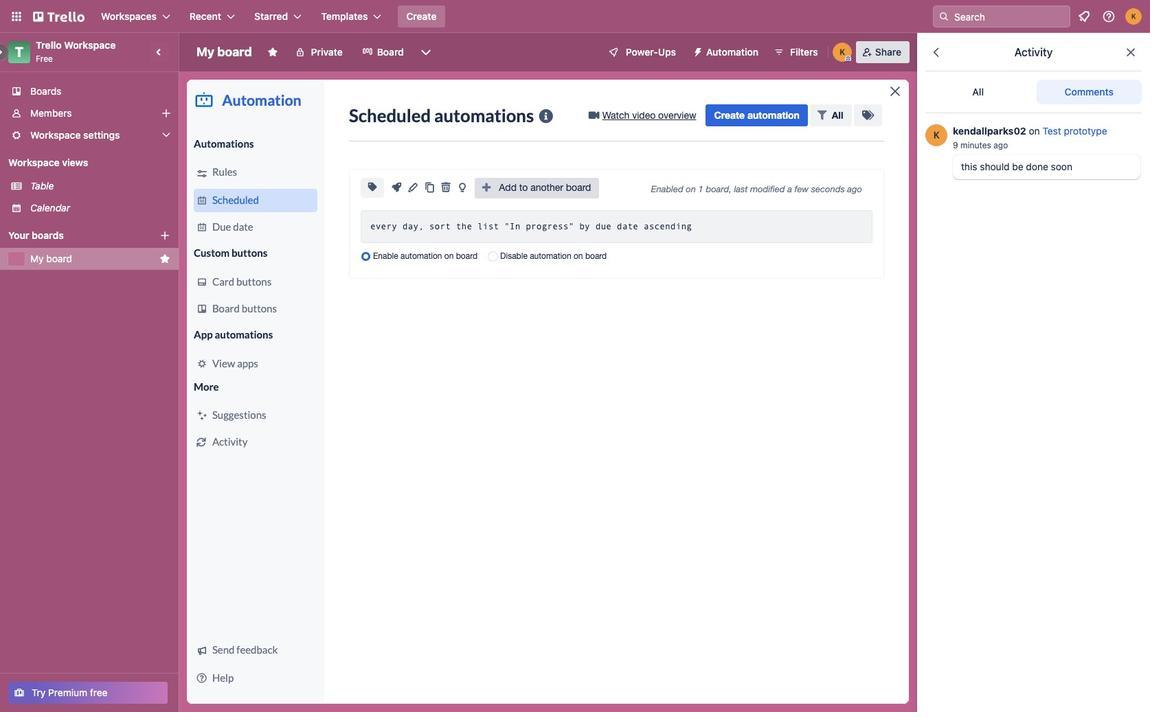 Task type: describe. For each thing, give the bounding box(es) containing it.
your boards with 1 items element
[[8, 228, 139, 244]]

templates
[[321, 10, 368, 22]]

try premium free
[[32, 687, 108, 699]]

board link
[[354, 41, 412, 63]]

table link
[[30, 179, 170, 193]]

9
[[954, 140, 959, 151]]

sm image
[[687, 41, 707, 60]]

9 minutes ago link
[[954, 140, 1009, 151]]

calendar
[[30, 202, 70, 214]]

t link
[[8, 41, 30, 63]]

0 horizontal spatial my board
[[30, 253, 72, 265]]

on
[[1030, 125, 1041, 137]]

premium
[[48, 687, 87, 699]]

table
[[30, 180, 54, 192]]

kendallparks02 on test prototype 9 minutes ago
[[954, 125, 1108, 151]]

starred icon image
[[159, 254, 170, 265]]

workspace views
[[8, 157, 88, 168]]

ups
[[658, 46, 676, 58]]

power-
[[626, 46, 658, 58]]

soon
[[1052, 161, 1073, 173]]

Board name text field
[[190, 41, 259, 63]]

automation button
[[687, 41, 767, 63]]

my inside board name text box
[[197, 45, 215, 59]]

power-ups button
[[599, 41, 685, 63]]

your
[[8, 230, 29, 241]]

workspaces
[[101, 10, 157, 22]]

workspace settings button
[[0, 124, 179, 146]]

boards
[[32, 230, 64, 241]]

add board image
[[159, 230, 170, 241]]

search image
[[939, 11, 950, 22]]

done
[[1027, 161, 1049, 173]]

all link
[[926, 80, 1032, 104]]

switch to… image
[[10, 10, 23, 23]]

star or unstar board image
[[267, 47, 278, 58]]

this member is an admin of this board. image
[[845, 56, 852, 62]]

workspace for settings
[[30, 129, 81, 141]]

test
[[1043, 125, 1062, 137]]

my board link
[[30, 252, 154, 266]]

kendallparks02 (kendallparks02) image inside primary element
[[1126, 8, 1143, 25]]

members link
[[0, 102, 179, 124]]

this
[[962, 161, 978, 173]]

prototype
[[1065, 125, 1108, 137]]



Task type: vqa. For each thing, say whether or not it's contained in the screenshot.
Create card from template button
no



Task type: locate. For each thing, give the bounding box(es) containing it.
all
[[973, 86, 985, 98]]

my
[[197, 45, 215, 59], [30, 253, 44, 265]]

trello
[[36, 39, 62, 51]]

trello workspace free
[[36, 39, 116, 64]]

0 vertical spatial my
[[197, 45, 215, 59]]

be
[[1013, 161, 1024, 173]]

comments link
[[1037, 80, 1143, 104]]

private button
[[286, 41, 351, 63]]

1 vertical spatial my
[[30, 253, 44, 265]]

recent
[[190, 10, 221, 22]]

t
[[15, 44, 24, 60]]

customize views image
[[419, 45, 433, 59]]

1 vertical spatial workspace
[[30, 129, 81, 141]]

0 horizontal spatial board
[[46, 253, 72, 265]]

0 horizontal spatial my
[[30, 253, 44, 265]]

0 vertical spatial workspace
[[64, 39, 116, 51]]

2 vertical spatial workspace
[[8, 157, 60, 168]]

free
[[36, 54, 53, 64]]

my board inside board name text box
[[197, 45, 252, 59]]

workspace inside trello workspace free
[[64, 39, 116, 51]]

1 vertical spatial board
[[46, 253, 72, 265]]

your boards
[[8, 230, 64, 241]]

board inside my board link
[[46, 253, 72, 265]]

board left star or unstar board "image"
[[217, 45, 252, 59]]

my down recent
[[197, 45, 215, 59]]

1 vertical spatial my board
[[30, 253, 72, 265]]

this should be done soon
[[962, 161, 1073, 173]]

1 horizontal spatial kendallparks02 (kendallparks02) image
[[1126, 8, 1143, 25]]

create button
[[398, 5, 445, 27]]

power-ups
[[626, 46, 676, 58]]

workspace
[[64, 39, 116, 51], [30, 129, 81, 141], [8, 157, 60, 168]]

my board down recent popup button
[[197, 45, 252, 59]]

workspace inside dropdown button
[[30, 129, 81, 141]]

1 horizontal spatial my
[[197, 45, 215, 59]]

workspaces button
[[93, 5, 179, 27]]

starred button
[[246, 5, 310, 27]]

workspace for views
[[8, 157, 60, 168]]

trello workspace link
[[36, 39, 116, 51]]

settings
[[83, 129, 120, 141]]

1 horizontal spatial my board
[[197, 45, 252, 59]]

try
[[32, 687, 46, 699]]

test prototype link
[[1043, 125, 1108, 137]]

views
[[62, 157, 88, 168]]

free
[[90, 687, 108, 699]]

share button
[[856, 41, 910, 63]]

0 vertical spatial kendallparks02 (kendallparks02) image
[[1126, 8, 1143, 25]]

workspace navigation collapse icon image
[[150, 43, 169, 62]]

boards
[[30, 85, 61, 97]]

board
[[377, 46, 404, 58]]

kendallparks02 (kendallparks02) image
[[1126, 8, 1143, 25], [926, 124, 948, 146]]

calendar link
[[30, 201, 170, 215]]

comments
[[1065, 86, 1114, 98]]

create
[[407, 10, 437, 22]]

board inside board name text box
[[217, 45, 252, 59]]

board down boards
[[46, 253, 72, 265]]

my board down boards
[[30, 253, 72, 265]]

my board
[[197, 45, 252, 59], [30, 253, 72, 265]]

open information menu image
[[1103, 10, 1116, 23]]

1 vertical spatial kendallparks02 (kendallparks02) image
[[926, 124, 948, 146]]

workspace down members
[[30, 129, 81, 141]]

ago
[[994, 140, 1009, 151]]

Search field
[[950, 6, 1070, 27]]

workspace right trello
[[64, 39, 116, 51]]

kendallparks02 (kendallparks02) image left 9
[[926, 124, 948, 146]]

filters
[[791, 46, 819, 58]]

filters button
[[770, 41, 823, 63]]

minutes
[[961, 140, 992, 151]]

0 horizontal spatial kendallparks02 (kendallparks02) image
[[926, 124, 948, 146]]

share
[[876, 46, 902, 58]]

back to home image
[[33, 5, 85, 27]]

try premium free button
[[8, 683, 168, 705]]

workspace up table
[[8, 157, 60, 168]]

workspace settings
[[30, 129, 120, 141]]

0 vertical spatial my board
[[197, 45, 252, 59]]

my down your boards
[[30, 253, 44, 265]]

automation
[[707, 46, 759, 58]]

primary element
[[0, 0, 1151, 33]]

templates button
[[313, 5, 390, 27]]

activity
[[1015, 46, 1053, 58]]

0 notifications image
[[1077, 8, 1093, 25]]

board
[[217, 45, 252, 59], [46, 253, 72, 265]]

kendallparks02 (kendallparks02) image right open information menu image
[[1126, 8, 1143, 25]]

recent button
[[181, 5, 243, 27]]

kendallparks02 (kendallparks02) image
[[833, 43, 852, 62]]

starred
[[254, 10, 288, 22]]

0 vertical spatial board
[[217, 45, 252, 59]]

boards link
[[0, 80, 179, 102]]

members
[[30, 107, 72, 119]]

kendallparks02
[[954, 125, 1027, 137]]

1 horizontal spatial board
[[217, 45, 252, 59]]

should
[[981, 161, 1010, 173]]

private
[[311, 46, 343, 58]]



